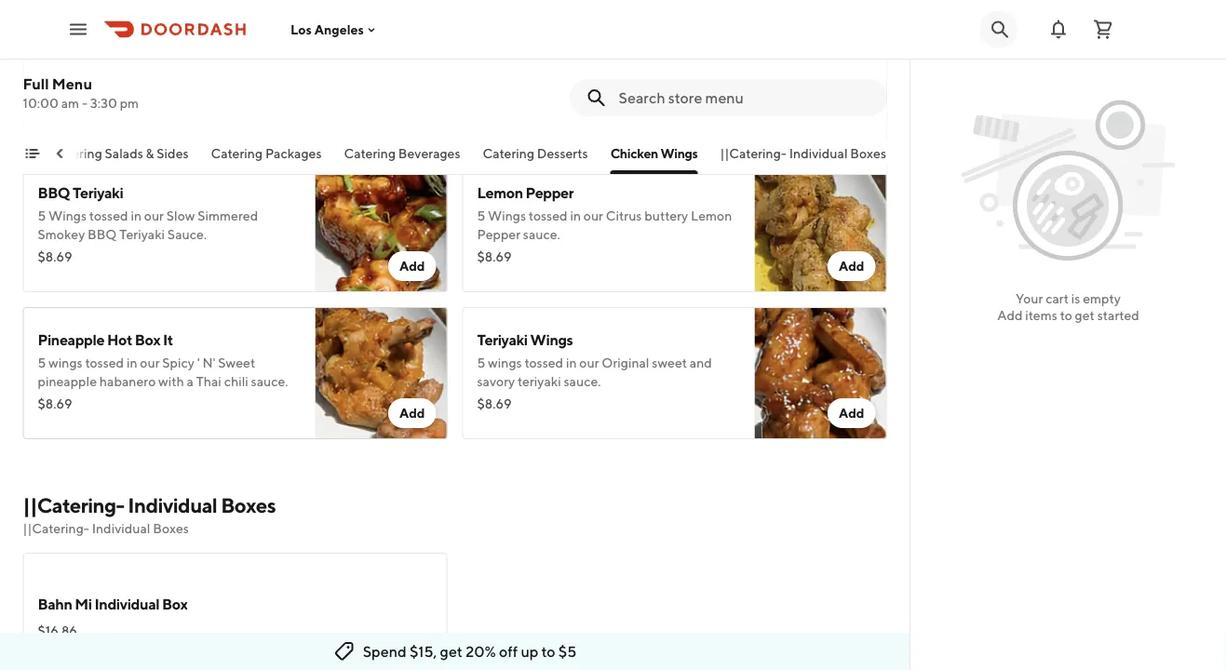 Task type: describe. For each thing, give the bounding box(es) containing it.
scroll menu navigation left image
[[53, 146, 68, 161]]

0 horizontal spatial boxes
[[153, 522, 189, 537]]

1 vertical spatial bbq
[[88, 227, 117, 243]]

$8.69 inside the pineapple hot box it 5 wings tossed in our spicy ' n' sweet pineapple habanero with a thai chili sauce. $8.69
[[38, 397, 72, 412]]

our for lemon pepper
[[584, 209, 604, 224]]

bahn
[[38, 596, 72, 614]]

pineapple hot box it image
[[315, 308, 448, 440]]

started
[[1098, 308, 1140, 323]]

sauce
[[38, 80, 74, 95]]

in for curry zing
[[131, 61, 142, 77]]

smokey
[[38, 227, 85, 243]]

tossed for curry zing
[[89, 61, 128, 77]]

20%
[[466, 643, 496, 661]]

chicken wings
[[611, 146, 699, 161]]

curry zing 5 wings tossed in our yellow coconut curry sauce $8.69
[[38, 37, 293, 118]]

up
[[521, 643, 539, 661]]

1 vertical spatial box
[[162, 596, 188, 614]]

mi
[[75, 596, 92, 614]]

$8.69 inside curry zing 5 wings tossed in our yellow coconut curry sauce $8.69
[[38, 102, 72, 118]]

spicy
[[162, 356, 195, 371]]

1 horizontal spatial lemon
[[691, 209, 733, 224]]

$8.69 inside "bbq teriyaki 5 wings tossed in our slow simmered smokey bbq teriyaki sauce. $8.69"
[[38, 250, 72, 265]]

curry zing image
[[315, 14, 448, 146]]

sides
[[157, 146, 189, 161]]

sauce.
[[168, 227, 207, 243]]

los angeles button
[[291, 22, 379, 37]]

salads
[[105, 146, 144, 161]]

catering for catering salads & sides
[[51, 146, 103, 161]]

0 vertical spatial teriyaki
[[73, 184, 123, 202]]

||catering- for ||catering- individual boxes ||catering- individual boxes
[[23, 494, 124, 518]]

menu
[[52, 75, 92, 93]]

5 for bbq
[[38, 209, 46, 224]]

add button for teriyaki wings
[[828, 399, 876, 429]]

notification bell image
[[1048, 18, 1070, 41]]

3:30
[[90, 95, 117, 111]]

in inside the pineapple hot box it 5 wings tossed in our spicy ' n' sweet pineapple habanero with a thai chili sauce. $8.69
[[127, 356, 137, 371]]

spend $15, get 20% off up to $5
[[363, 643, 577, 661]]

0 items, open order cart image
[[1093, 18, 1115, 41]]

teriyaki wings image
[[755, 308, 887, 440]]

tossed inside the pineapple hot box it 5 wings tossed in our spicy ' n' sweet pineapple habanero with a thai chili sauce. $8.69
[[85, 356, 124, 371]]

to for up
[[542, 643, 556, 661]]

empty
[[1084, 291, 1122, 307]]

add button for lemon pepper
[[828, 252, 876, 282]]

add inside your cart is empty add items to get started
[[998, 308, 1023, 323]]

items
[[1026, 308, 1058, 323]]

wings for curry zing
[[49, 61, 87, 77]]

bbq teriyaki image
[[315, 161, 448, 293]]

a
[[187, 375, 194, 390]]

pineapple
[[38, 375, 97, 390]]

$15,
[[410, 643, 437, 661]]

tossed for bbq teriyaki
[[89, 209, 128, 224]]

||catering- individual boxes ||catering- individual boxes
[[23, 494, 276, 537]]

&
[[146, 146, 155, 161]]

||catering- individual boxes
[[721, 146, 887, 161]]

pm
[[120, 95, 139, 111]]

our inside the pineapple hot box it 5 wings tossed in our spicy ' n' sweet pineapple habanero with a thai chili sauce. $8.69
[[140, 356, 160, 371]]

teriyaki wings 5 wings tossed in our original sweet and savory teriyaki sauce. $8.69
[[477, 332, 713, 412]]

catering beverages button
[[345, 144, 461, 174]]

5 for curry
[[38, 61, 46, 77]]

in for bbq teriyaki
[[131, 209, 142, 224]]

chicken
[[611, 146, 659, 161]]

1 vertical spatial teriyaki
[[120, 227, 165, 243]]

$8.69 inside teriyaki wings 5 wings tossed in our original sweet and savory teriyaki sauce. $8.69
[[477, 397, 512, 412]]

sauce. inside lemon pepper 5 wings tossed in our citrus buttery lemon pepper sauce. $8.69
[[523, 227, 561, 243]]

honey hot box it image
[[755, 14, 887, 146]]

'
[[197, 356, 200, 371]]

savory
[[477, 375, 515, 390]]

full
[[23, 75, 49, 93]]

catering for catering packages
[[212, 146, 263, 161]]

pineapple hot box it 5 wings tossed in our spicy ' n' sweet pineapple habanero with a thai chili sauce. $8.69
[[38, 332, 288, 412]]

catering salads & sides
[[51, 146, 189, 161]]

5 for lemon
[[477, 209, 486, 224]]

los angeles
[[291, 22, 364, 37]]

||catering- for ||catering- individual boxes
[[721, 146, 788, 161]]

2 vertical spatial ||catering-
[[23, 522, 89, 537]]

bahn mi individual box
[[38, 596, 188, 614]]

habanero
[[99, 375, 156, 390]]

it
[[163, 332, 173, 349]]

||catering- individual boxes button
[[721, 144, 887, 174]]

los
[[291, 22, 312, 37]]

sweet
[[218, 356, 255, 371]]

wings right chicken
[[661, 146, 699, 161]]

wings for lemon pepper
[[488, 209, 526, 224]]

original
[[602, 356, 650, 371]]

our for curry zing
[[144, 61, 164, 77]]

your cart is empty add items to get started
[[998, 291, 1140, 323]]

catering packages
[[212, 146, 322, 161]]

am
[[61, 95, 79, 111]]

sauce. inside teriyaki wings 5 wings tossed in our original sweet and savory teriyaki sauce. $8.69
[[564, 375, 601, 390]]

to for items
[[1061, 308, 1073, 323]]

simmered
[[198, 209, 258, 224]]

our for teriyaki wings
[[580, 356, 600, 371]]

pineapple
[[38, 332, 104, 349]]



Task type: vqa. For each thing, say whether or not it's contained in the screenshot.


Task type: locate. For each thing, give the bounding box(es) containing it.
0 vertical spatial box
[[135, 332, 160, 349]]

individual inside button
[[790, 146, 849, 161]]

0 vertical spatial get
[[1076, 308, 1095, 323]]

tossed for teriyaki wings
[[525, 356, 564, 371]]

to right up
[[542, 643, 556, 661]]

sauce. inside the pineapple hot box it 5 wings tossed in our spicy ' n' sweet pineapple habanero with a thai chili sauce. $8.69
[[251, 375, 288, 390]]

Item Search search field
[[619, 88, 872, 108]]

catering
[[51, 146, 103, 161], [212, 146, 263, 161], [345, 146, 396, 161], [484, 146, 535, 161]]

0 vertical spatial lemon
[[477, 184, 523, 202]]

lemon down catering desserts button
[[477, 184, 523, 202]]

our left original
[[580, 356, 600, 371]]

cart
[[1046, 291, 1070, 307]]

in up habanero
[[127, 356, 137, 371]]

1 vertical spatial pepper
[[477, 227, 521, 243]]

0 horizontal spatial get
[[440, 643, 463, 661]]

1 horizontal spatial curry
[[260, 61, 293, 77]]

in inside teriyaki wings 5 wings tossed in our original sweet and savory teriyaki sauce. $8.69
[[566, 356, 577, 371]]

get inside your cart is empty add items to get started
[[1076, 308, 1095, 323]]

catering packages button
[[212, 144, 322, 174]]

catering inside catering salads & sides button
[[51, 146, 103, 161]]

||catering- inside button
[[721, 146, 788, 161]]

pepper
[[526, 184, 574, 202], [477, 227, 521, 243]]

add button for bbq teriyaki
[[388, 252, 436, 282]]

-
[[82, 95, 88, 111]]

sauce. right chili
[[251, 375, 288, 390]]

0 vertical spatial to
[[1061, 308, 1073, 323]]

our left slow
[[144, 209, 164, 224]]

buttery
[[645, 209, 689, 224]]

our inside teriyaki wings 5 wings tossed in our original sweet and savory teriyaki sauce. $8.69
[[580, 356, 600, 371]]

1 wings from the left
[[49, 356, 83, 371]]

yellow
[[167, 61, 206, 77]]

5 down catering desserts button
[[477, 209, 486, 224]]

2 horizontal spatial sauce.
[[564, 375, 601, 390]]

0 vertical spatial ||catering-
[[721, 146, 788, 161]]

individual
[[790, 146, 849, 161], [128, 494, 217, 518], [92, 522, 150, 537], [95, 596, 160, 614]]

catering left desserts at top left
[[484, 146, 535, 161]]

2 wings from the left
[[488, 356, 522, 371]]

add
[[839, 112, 865, 127], [400, 259, 425, 274], [839, 259, 865, 274], [998, 308, 1023, 323], [400, 406, 425, 422], [839, 406, 865, 422], [400, 652, 425, 667]]

wings inside teriyaki wings 5 wings tossed in our original sweet and savory teriyaki sauce. $8.69
[[488, 356, 522, 371]]

with
[[158, 375, 184, 390]]

get right $15, on the bottom left of the page
[[440, 643, 463, 661]]

show menu categories image
[[25, 146, 40, 161]]

wings
[[49, 356, 83, 371], [488, 356, 522, 371]]

wings inside "bbq teriyaki 5 wings tossed in our slow simmered smokey bbq teriyaki sauce. $8.69"
[[49, 209, 87, 224]]

1 vertical spatial to
[[542, 643, 556, 661]]

1 horizontal spatial box
[[162, 596, 188, 614]]

boxes for ||catering- individual boxes
[[851, 146, 887, 161]]

1 vertical spatial get
[[440, 643, 463, 661]]

1 horizontal spatial to
[[1061, 308, 1073, 323]]

teriyaki
[[73, 184, 123, 202], [120, 227, 165, 243], [477, 332, 528, 349]]

catering left beverages
[[345, 146, 396, 161]]

5 inside teriyaki wings 5 wings tossed in our original sweet and savory teriyaki sauce. $8.69
[[477, 356, 486, 371]]

box inside the pineapple hot box it 5 wings tossed in our spicy ' n' sweet pineapple habanero with a thai chili sauce. $8.69
[[135, 332, 160, 349]]

wings up smokey
[[49, 209, 87, 224]]

boxes for ||catering- individual boxes ||catering- individual boxes
[[221, 494, 276, 518]]

in inside curry zing 5 wings tossed in our yellow coconut curry sauce $8.69
[[131, 61, 142, 77]]

catering left packages
[[212, 146, 263, 161]]

catering salads & sides button
[[51, 144, 189, 174]]

tossed inside lemon pepper 5 wings tossed in our citrus buttery lemon pepper sauce. $8.69
[[529, 209, 568, 224]]

5 inside "bbq teriyaki 5 wings tossed in our slow simmered smokey bbq teriyaki sauce. $8.69"
[[38, 209, 46, 224]]

curry left zing
[[38, 37, 75, 55]]

curry
[[38, 37, 75, 55], [260, 61, 293, 77]]

curry right coconut
[[260, 61, 293, 77]]

$16.86
[[38, 624, 77, 640]]

1 horizontal spatial boxes
[[221, 494, 276, 518]]

to
[[1061, 308, 1073, 323], [542, 643, 556, 661]]

5 inside lemon pepper 5 wings tossed in our citrus buttery lemon pepper sauce. $8.69
[[477, 209, 486, 224]]

1 vertical spatial curry
[[260, 61, 293, 77]]

box
[[135, 332, 160, 349], [162, 596, 188, 614]]

teriyaki
[[518, 375, 562, 390]]

sauce. down catering desserts button
[[523, 227, 561, 243]]

tossed inside teriyaki wings 5 wings tossed in our original sweet and savory teriyaki sauce. $8.69
[[525, 356, 564, 371]]

tossed up teriyaki
[[525, 356, 564, 371]]

our left yellow
[[144, 61, 164, 77]]

tossed down catering desserts button
[[529, 209, 568, 224]]

0 horizontal spatial curry
[[38, 37, 75, 55]]

5 up smokey
[[38, 209, 46, 224]]

wings up teriyaki
[[531, 332, 573, 349]]

5 inside the pineapple hot box it 5 wings tossed in our spicy ' n' sweet pineapple habanero with a thai chili sauce. $8.69
[[38, 356, 46, 371]]

1 horizontal spatial bbq
[[88, 227, 117, 243]]

2 vertical spatial boxes
[[153, 522, 189, 537]]

our left citrus at the top of page
[[584, 209, 604, 224]]

wings inside lemon pepper 5 wings tossed in our citrus buttery lemon pepper sauce. $8.69
[[488, 209, 526, 224]]

1 horizontal spatial pepper
[[526, 184, 574, 202]]

slow
[[167, 209, 195, 224]]

wings inside curry zing 5 wings tossed in our yellow coconut curry sauce $8.69
[[49, 61, 87, 77]]

5 for teriyaki
[[477, 356, 486, 371]]

catering desserts button
[[484, 144, 589, 174]]

catering for catering beverages
[[345, 146, 396, 161]]

our up with on the bottom of page
[[140, 356, 160, 371]]

tossed
[[89, 61, 128, 77], [89, 209, 128, 224], [529, 209, 568, 224], [85, 356, 124, 371], [525, 356, 564, 371]]

5 up savory
[[477, 356, 486, 371]]

1 horizontal spatial wings
[[488, 356, 522, 371]]

tossed inside curry zing 5 wings tossed in our yellow coconut curry sauce $8.69
[[89, 61, 128, 77]]

in up pm at the left of the page
[[131, 61, 142, 77]]

sauce.
[[523, 227, 561, 243], [251, 375, 288, 390], [564, 375, 601, 390]]

5 inside curry zing 5 wings tossed in our yellow coconut curry sauce $8.69
[[38, 61, 46, 77]]

bbq teriyaki 5 wings tossed in our slow simmered smokey bbq teriyaki sauce. $8.69
[[38, 184, 258, 265]]

teriyaki up savory
[[477, 332, 528, 349]]

sauce. right teriyaki
[[564, 375, 601, 390]]

sweet
[[652, 356, 688, 371]]

zing
[[77, 37, 107, 55]]

1 vertical spatial boxes
[[221, 494, 276, 518]]

teriyaki inside teriyaki wings 5 wings tossed in our original sweet and savory teriyaki sauce. $8.69
[[477, 332, 528, 349]]

chili
[[224, 375, 249, 390]]

catering inside catering beverages button
[[345, 146, 396, 161]]

3 catering from the left
[[345, 146, 396, 161]]

our for bbq teriyaki
[[144, 209, 164, 224]]

desserts
[[538, 146, 589, 161]]

our inside lemon pepper 5 wings tossed in our citrus buttery lemon pepper sauce. $8.69
[[584, 209, 604, 224]]

boxes
[[851, 146, 887, 161], [221, 494, 276, 518], [153, 522, 189, 537]]

in for teriyaki wings
[[566, 356, 577, 371]]

tossed down hot at the left of the page
[[85, 356, 124, 371]]

in left slow
[[131, 209, 142, 224]]

$8.69 inside lemon pepper 5 wings tossed in our citrus buttery lemon pepper sauce. $8.69
[[477, 250, 512, 265]]

wings for bbq teriyaki
[[49, 209, 87, 224]]

spend
[[363, 643, 407, 661]]

$5
[[559, 643, 577, 661]]

5
[[38, 61, 46, 77], [38, 209, 46, 224], [477, 209, 486, 224], [38, 356, 46, 371], [477, 356, 486, 371]]

get
[[1076, 308, 1095, 323], [440, 643, 463, 661]]

2 catering from the left
[[212, 146, 263, 161]]

boxes inside button
[[851, 146, 887, 161]]

bbq down the scroll menu navigation left icon at the top of the page
[[38, 184, 70, 202]]

lemon pepper 5 wings tossed in our citrus buttery lemon pepper sauce. $8.69
[[477, 184, 733, 265]]

wings inside the pineapple hot box it 5 wings tossed in our spicy ' n' sweet pineapple habanero with a thai chili sauce. $8.69
[[49, 356, 83, 371]]

open menu image
[[67, 18, 89, 41]]

0 horizontal spatial to
[[542, 643, 556, 661]]

1 horizontal spatial sauce.
[[523, 227, 561, 243]]

box left it
[[135, 332, 160, 349]]

0 vertical spatial boxes
[[851, 146, 887, 161]]

in inside lemon pepper 5 wings tossed in our citrus buttery lemon pepper sauce. $8.69
[[571, 209, 581, 224]]

off
[[499, 643, 518, 661]]

4 catering from the left
[[484, 146, 535, 161]]

tossed inside "bbq teriyaki 5 wings tossed in our slow simmered smokey bbq teriyaki sauce. $8.69"
[[89, 209, 128, 224]]

0 horizontal spatial sauce.
[[251, 375, 288, 390]]

1 vertical spatial lemon
[[691, 209, 733, 224]]

in inside "bbq teriyaki 5 wings tossed in our slow simmered smokey bbq teriyaki sauce. $8.69"
[[131, 209, 142, 224]]

bbq right smokey
[[88, 227, 117, 243]]

0 horizontal spatial bbq
[[38, 184, 70, 202]]

teriyaki left sauce.
[[120, 227, 165, 243]]

in for lemon pepper
[[571, 209, 581, 224]]

lemon
[[477, 184, 523, 202], [691, 209, 733, 224]]

0 vertical spatial pepper
[[526, 184, 574, 202]]

in left original
[[566, 356, 577, 371]]

angeles
[[315, 22, 364, 37]]

your
[[1016, 291, 1044, 307]]

box right mi on the bottom of page
[[162, 596, 188, 614]]

is
[[1072, 291, 1081, 307]]

wings down catering desserts button
[[488, 209, 526, 224]]

wings up 'sauce'
[[49, 61, 87, 77]]

tossed for lemon pepper
[[529, 209, 568, 224]]

our inside "bbq teriyaki 5 wings tossed in our slow simmered smokey bbq teriyaki sauce. $8.69"
[[144, 209, 164, 224]]

tossed down zing
[[89, 61, 128, 77]]

0 horizontal spatial lemon
[[477, 184, 523, 202]]

coconut
[[208, 61, 257, 77]]

add button for pineapple hot box it
[[388, 399, 436, 429]]

wings up savory
[[488, 356, 522, 371]]

and
[[690, 356, 713, 371]]

catering inside catering desserts button
[[484, 146, 535, 161]]

0 horizontal spatial wings
[[49, 356, 83, 371]]

1 horizontal spatial get
[[1076, 308, 1095, 323]]

thai
[[196, 375, 222, 390]]

to down the cart
[[1061, 308, 1073, 323]]

catering for catering desserts
[[484, 146, 535, 161]]

bbq
[[38, 184, 70, 202], [88, 227, 117, 243]]

catering desserts
[[484, 146, 589, 161]]

0 vertical spatial curry
[[38, 37, 75, 55]]

||catering-
[[721, 146, 788, 161], [23, 494, 124, 518], [23, 522, 89, 537]]

catering beverages
[[345, 146, 461, 161]]

lemon right buttery
[[691, 209, 733, 224]]

add button
[[828, 105, 876, 135], [388, 252, 436, 282], [828, 252, 876, 282], [388, 399, 436, 429], [828, 399, 876, 429], [388, 645, 436, 671]]

wings up pineapple
[[49, 356, 83, 371]]

our inside curry zing 5 wings tossed in our yellow coconut curry sauce $8.69
[[144, 61, 164, 77]]

beverages
[[399, 146, 461, 161]]

10:00
[[23, 95, 59, 111]]

packages
[[266, 146, 322, 161]]

1 catering from the left
[[51, 146, 103, 161]]

5 up 'sauce'
[[38, 61, 46, 77]]

citrus
[[606, 209, 642, 224]]

0 horizontal spatial box
[[135, 332, 160, 349]]

1 vertical spatial ||catering-
[[23, 494, 124, 518]]

get down 'is'
[[1076, 308, 1095, 323]]

our
[[144, 61, 164, 77], [144, 209, 164, 224], [584, 209, 604, 224], [140, 356, 160, 371], [580, 356, 600, 371]]

hot
[[107, 332, 132, 349]]

wings inside teriyaki wings 5 wings tossed in our original sweet and savory teriyaki sauce. $8.69
[[531, 332, 573, 349]]

full menu 10:00 am - 3:30 pm
[[23, 75, 139, 111]]

wings
[[49, 61, 87, 77], [661, 146, 699, 161], [49, 209, 87, 224], [488, 209, 526, 224], [531, 332, 573, 349]]

n'
[[203, 356, 216, 371]]

in left citrus at the top of page
[[571, 209, 581, 224]]

catering inside catering packages button
[[212, 146, 263, 161]]

tossed down catering salads & sides button
[[89, 209, 128, 224]]

5 up pineapple
[[38, 356, 46, 371]]

teriyaki down catering salads & sides button
[[73, 184, 123, 202]]

0 vertical spatial bbq
[[38, 184, 70, 202]]

to inside your cart is empty add items to get started
[[1061, 308, 1073, 323]]

catering right show menu categories 'icon'
[[51, 146, 103, 161]]

2 horizontal spatial boxes
[[851, 146, 887, 161]]

lemon pepper image
[[755, 161, 887, 293]]

$8.69
[[38, 102, 72, 118], [38, 250, 72, 265], [477, 250, 512, 265], [38, 397, 72, 412], [477, 397, 512, 412]]

in
[[131, 61, 142, 77], [131, 209, 142, 224], [571, 209, 581, 224], [127, 356, 137, 371], [566, 356, 577, 371]]

0 horizontal spatial pepper
[[477, 227, 521, 243]]

2 vertical spatial teriyaki
[[477, 332, 528, 349]]



